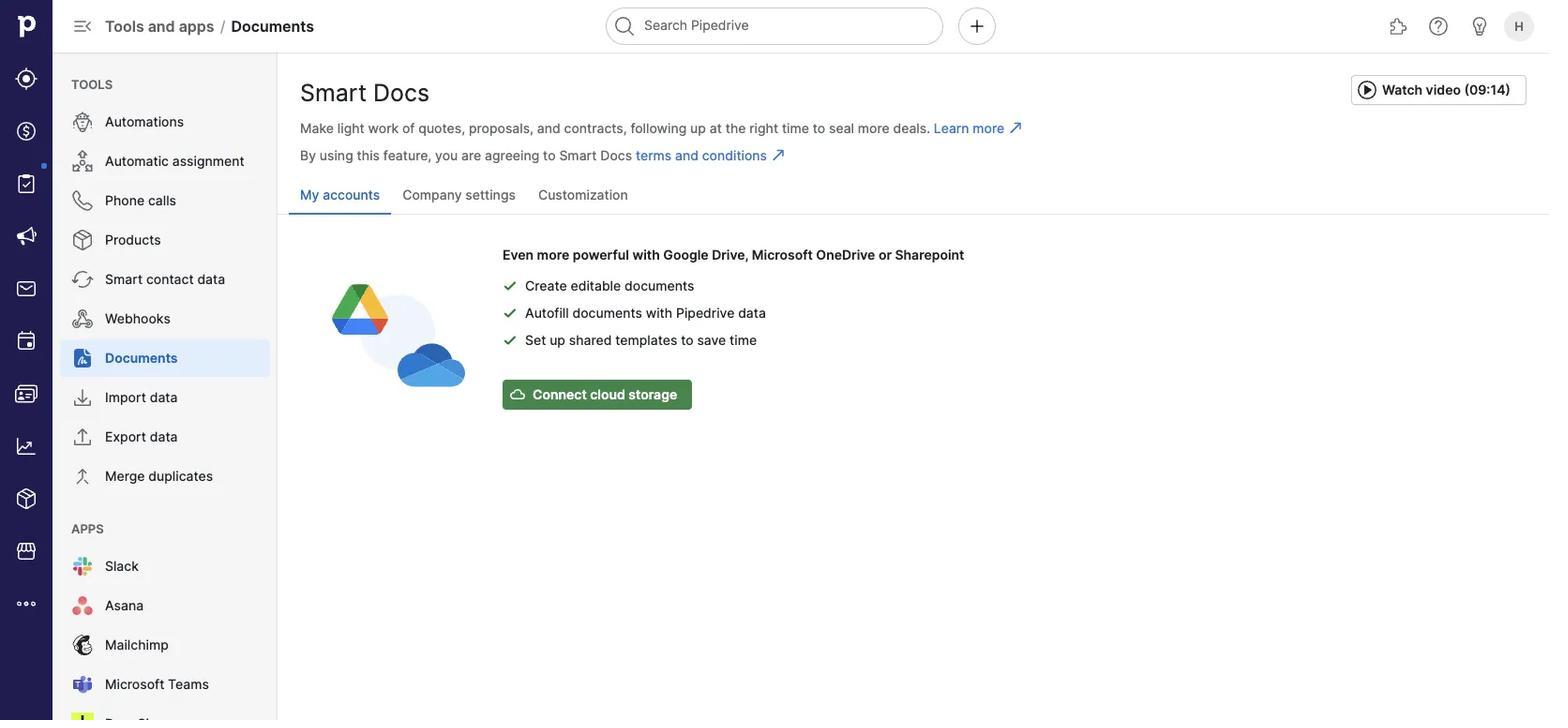 Task type: locate. For each thing, give the bounding box(es) containing it.
time
[[782, 120, 809, 136], [730, 332, 757, 348]]

docs up of
[[373, 79, 430, 107]]

documents down create editable documents
[[573, 305, 642, 321]]

more right seal at the right of page
[[858, 120, 890, 136]]

color undefined image inside products link
[[71, 229, 94, 251]]

color undefined image inside smart contact data link
[[71, 268, 94, 291]]

time right save on the top of the page
[[730, 332, 757, 348]]

contacts image
[[15, 383, 38, 405]]

0 vertical spatial microsoft
[[752, 247, 813, 263]]

color undefined image left export
[[71, 426, 94, 448]]

1 vertical spatial docs
[[601, 147, 632, 163]]

with
[[633, 247, 660, 263], [646, 305, 673, 321]]

0 horizontal spatial color primary image
[[771, 148, 786, 163]]

/
[[220, 17, 226, 35]]

0 vertical spatial with
[[633, 247, 660, 263]]

menu containing automations
[[53, 53, 278, 720]]

1 horizontal spatial and
[[537, 120, 561, 136]]

of
[[402, 120, 415, 136]]

color undefined image inside asana "link"
[[71, 595, 94, 617]]

color primary image for terms and conditions
[[771, 148, 786, 163]]

tools right the menu toggle icon on the left of the page
[[105, 17, 144, 35]]

color positive image for autofill
[[503, 305, 518, 320]]

and
[[148, 17, 175, 35], [537, 120, 561, 136], [675, 147, 699, 163]]

by
[[300, 147, 316, 163]]

make light work of quotes, proposals, and contracts, following up at the right time to seal more deals.
[[300, 120, 934, 136]]

settings
[[465, 187, 516, 203]]

color undefined image inside merge duplicates link
[[71, 465, 94, 488]]

documents menu item
[[53, 340, 278, 377]]

2 horizontal spatial to
[[813, 120, 826, 136]]

phone
[[105, 193, 145, 209]]

0 vertical spatial docs
[[373, 79, 430, 107]]

color undefined image left the products
[[71, 229, 94, 251]]

1 vertical spatial documents
[[105, 350, 178, 366]]

color undefined image for mailchimp
[[71, 634, 94, 657]]

1 vertical spatial documents
[[573, 305, 642, 321]]

color undefined image inside webhooks link
[[71, 308, 94, 330]]

color undefined image right deals icon
[[71, 111, 94, 133]]

color undefined image right activities image
[[71, 347, 94, 370]]

0 vertical spatial to
[[813, 120, 826, 136]]

to right agreeing
[[543, 147, 556, 163]]

up right set
[[550, 332, 565, 348]]

quick help image
[[1427, 15, 1450, 38]]

contact
[[146, 272, 194, 287]]

2 horizontal spatial smart
[[559, 147, 597, 163]]

color undefined image up the campaigns image
[[15, 173, 38, 195]]

microsoft down mailchimp
[[105, 677, 164, 693]]

menu
[[0, 0, 53, 720], [53, 53, 278, 720]]

1 vertical spatial microsoft
[[105, 677, 164, 693]]

0 horizontal spatial smart
[[105, 272, 143, 287]]

2 horizontal spatial more
[[973, 120, 1005, 136]]

and for terms
[[675, 147, 699, 163]]

color primary inverted image
[[506, 387, 529, 402]]

1 vertical spatial color positive image
[[503, 332, 518, 347]]

2 color positive image from the top
[[503, 332, 518, 347]]

time right right
[[782, 120, 809, 136]]

automatic assignment link
[[60, 143, 270, 180]]

color positive image
[[503, 278, 518, 293]]

color undefined image inside automations link
[[71, 111, 94, 133]]

2 color undefined image from the top
[[71, 347, 94, 370]]

1 horizontal spatial documents
[[231, 17, 314, 35]]

learn more link
[[934, 120, 1023, 136]]

using
[[320, 147, 353, 163]]

color undefined image for webhooks
[[71, 308, 94, 330]]

video
[[1426, 82, 1461, 98]]

color undefined image down the microsoft teams link
[[71, 713, 94, 720]]

smart down contracts,
[[559, 147, 597, 163]]

1 horizontal spatial time
[[782, 120, 809, 136]]

color undefined image inside import data link
[[71, 386, 94, 409]]

color positive image left set
[[503, 332, 518, 347]]

at
[[710, 120, 722, 136]]

2 horizontal spatial and
[[675, 147, 699, 163]]

color undefined image inside documents link
[[71, 347, 94, 370]]

pipedrive
[[676, 305, 735, 321]]

color undefined image left import
[[71, 386, 94, 409]]

0 vertical spatial tools
[[105, 17, 144, 35]]

color positive image
[[503, 305, 518, 320], [503, 332, 518, 347]]

color primary image inside learn more link
[[1008, 121, 1023, 136]]

data
[[197, 272, 225, 287], [738, 305, 766, 321], [150, 390, 178, 406], [150, 429, 178, 445]]

feature,
[[383, 147, 432, 163]]

color undefined image for phone calls
[[71, 189, 94, 212]]

1 vertical spatial color primary image
[[771, 148, 786, 163]]

2 vertical spatial to
[[681, 332, 694, 348]]

color undefined image inside phone calls link
[[71, 189, 94, 212]]

1 horizontal spatial docs
[[601, 147, 632, 163]]

0 vertical spatial and
[[148, 17, 175, 35]]

tools
[[105, 17, 144, 35], [71, 77, 113, 91]]

color primary image
[[1356, 79, 1379, 101]]

microsoft right drive,
[[752, 247, 813, 263]]

color undefined image right sales inbox icon
[[71, 268, 94, 291]]

tools for tools
[[71, 77, 113, 91]]

color undefined image for merge duplicates
[[71, 465, 94, 488]]

tools down the menu toggle icon on the left of the page
[[71, 77, 113, 91]]

automatic assignment
[[105, 153, 245, 169]]

duplicates
[[148, 468, 213, 484]]

data right contact
[[197, 272, 225, 287]]

1 color positive image from the top
[[503, 305, 518, 320]]

smart up make
[[300, 79, 367, 107]]

1 vertical spatial up
[[550, 332, 565, 348]]

to left seal at the right of page
[[813, 120, 826, 136]]

insights image
[[15, 435, 38, 458]]

storage
[[629, 387, 677, 403]]

merge duplicates
[[105, 468, 213, 484]]

color primary image
[[1008, 121, 1023, 136], [771, 148, 786, 163]]

color undefined image for asana
[[71, 595, 94, 617]]

smart
[[300, 79, 367, 107], [559, 147, 597, 163], [105, 272, 143, 287]]

microsoft teams
[[105, 677, 209, 693]]

1 horizontal spatial microsoft
[[752, 247, 813, 263]]

1 vertical spatial to
[[543, 147, 556, 163]]

slack
[[105, 559, 139, 574]]

1 horizontal spatial more
[[858, 120, 890, 136]]

color undefined image left 'asana'
[[71, 595, 94, 617]]

color undefined image for import data
[[71, 386, 94, 409]]

0 horizontal spatial and
[[148, 17, 175, 35]]

color undefined image left microsoft teams
[[71, 673, 94, 696]]

this
[[357, 147, 380, 163]]

documents right /
[[231, 17, 314, 35]]

0 horizontal spatial microsoft
[[105, 677, 164, 693]]

and left apps
[[148, 17, 175, 35]]

more
[[858, 120, 890, 136], [973, 120, 1005, 136], [537, 247, 570, 263]]

color primary image down right
[[771, 148, 786, 163]]

0 horizontal spatial documents
[[105, 350, 178, 366]]

up left the at
[[690, 120, 706, 136]]

0 vertical spatial smart
[[300, 79, 367, 107]]

0 vertical spatial color positive image
[[503, 305, 518, 320]]

0 vertical spatial documents
[[625, 278, 694, 294]]

smart contact data
[[105, 272, 225, 287]]

0 horizontal spatial more
[[537, 247, 570, 263]]

documents
[[231, 17, 314, 35], [105, 350, 178, 366]]

to left save on the top of the page
[[681, 332, 694, 348]]

agreeing
[[485, 147, 540, 163]]

1 horizontal spatial color primary image
[[1008, 121, 1023, 136]]

make
[[300, 120, 334, 136]]

color undefined image inside mailchimp 'link'
[[71, 634, 94, 657]]

tools inside menu
[[71, 77, 113, 91]]

3 color undefined image from the top
[[71, 386, 94, 409]]

color undefined image
[[71, 111, 94, 133], [71, 150, 94, 173], [15, 173, 38, 195], [71, 189, 94, 212], [71, 229, 94, 251], [71, 268, 94, 291], [71, 465, 94, 488], [71, 555, 94, 578], [71, 595, 94, 617], [71, 673, 94, 696]]

products image
[[15, 488, 38, 510]]

apps
[[71, 521, 104, 536]]

docs
[[373, 79, 430, 107], [601, 147, 632, 163]]

1 horizontal spatial smart
[[300, 79, 367, 107]]

docs down 'make light work of quotes, proposals, and contracts, following up at the right time to seal more deals.'
[[601, 147, 632, 163]]

automatic
[[105, 153, 169, 169]]

more for even more powerful with google drive, microsoft onedrive or sharepoint
[[537, 247, 570, 263]]

color undefined image down "apps"
[[71, 555, 94, 578]]

color undefined image inside the microsoft teams link
[[71, 673, 94, 696]]

smart inside menu
[[105, 272, 143, 287]]

terms and conditions
[[636, 147, 767, 163]]

with up templates
[[646, 305, 673, 321]]

color primary image inside terms and conditions link
[[771, 148, 786, 163]]

0 vertical spatial time
[[782, 120, 809, 136]]

1 horizontal spatial up
[[690, 120, 706, 136]]

1 vertical spatial tools
[[71, 77, 113, 91]]

color positive image down color positive image
[[503, 305, 518, 320]]

color undefined image inside automatic assignment link
[[71, 150, 94, 173]]

more right learn
[[973, 120, 1005, 136]]

right
[[750, 120, 779, 136]]

2 vertical spatial and
[[675, 147, 699, 163]]

color undefined image left webhooks
[[71, 308, 94, 330]]

home image
[[12, 12, 40, 40]]

5 color undefined image from the top
[[71, 634, 94, 657]]

with left google
[[633, 247, 660, 263]]

my accounts
[[300, 187, 380, 203]]

calls
[[148, 193, 176, 209]]

2 vertical spatial smart
[[105, 272, 143, 287]]

more up create at the left top of page
[[537, 247, 570, 263]]

to
[[813, 120, 826, 136], [543, 147, 556, 163], [681, 332, 694, 348]]

color undefined image for products
[[71, 229, 94, 251]]

color undefined image inside export data link
[[71, 426, 94, 448]]

onedrive
[[816, 247, 875, 263]]

webhooks link
[[60, 300, 270, 338]]

color undefined image left 'automatic'
[[71, 150, 94, 173]]

conditions
[[702, 147, 767, 163]]

color undefined image for slack
[[71, 555, 94, 578]]

color primary image right the learn more
[[1008, 121, 1023, 136]]

and up agreeing
[[537, 120, 561, 136]]

color undefined image left phone
[[71, 189, 94, 212]]

up
[[690, 120, 706, 136], [550, 332, 565, 348]]

documents up import data
[[105, 350, 178, 366]]

contracts,
[[564, 120, 627, 136]]

smart down the products
[[105, 272, 143, 287]]

templates
[[615, 332, 677, 348]]

microsoft inside menu
[[105, 677, 164, 693]]

color positive image for set
[[503, 332, 518, 347]]

and right terms
[[675, 147, 699, 163]]

documents up autofill documents with pipedrive data
[[625, 278, 694, 294]]

documents
[[625, 278, 694, 294], [573, 305, 642, 321]]

watch video (09:14)
[[1382, 82, 1511, 98]]

color undefined image inside slack link
[[71, 555, 94, 578]]

0 horizontal spatial to
[[543, 147, 556, 163]]

1 color undefined image from the top
[[71, 308, 94, 330]]

terms and conditions link
[[636, 147, 786, 163]]

webhooks
[[105, 311, 171, 327]]

campaigns image
[[15, 225, 38, 248]]

0 vertical spatial color primary image
[[1008, 121, 1023, 136]]

4 color undefined image from the top
[[71, 426, 94, 448]]

color undefined image left "merge"
[[71, 465, 94, 488]]

marketplace image
[[15, 540, 38, 563]]

deals image
[[15, 120, 38, 143]]

color undefined image left mailchimp
[[71, 634, 94, 657]]

1 vertical spatial time
[[730, 332, 757, 348]]

color undefined image
[[71, 308, 94, 330], [71, 347, 94, 370], [71, 386, 94, 409], [71, 426, 94, 448], [71, 634, 94, 657], [71, 713, 94, 720]]

6 color undefined image from the top
[[71, 713, 94, 720]]

learn more
[[934, 120, 1005, 136]]



Task type: describe. For each thing, give the bounding box(es) containing it.
set
[[525, 332, 546, 348]]

data right export
[[150, 429, 178, 445]]

import data link
[[60, 379, 270, 416]]

data right pipedrive at the left top of page
[[738, 305, 766, 321]]

proposals,
[[469, 120, 534, 136]]

export data
[[105, 429, 178, 445]]

powerful
[[573, 247, 629, 263]]

menu toggle image
[[71, 15, 94, 38]]

cloud
[[590, 387, 625, 403]]

shared
[[569, 332, 612, 348]]

automations link
[[60, 103, 270, 141]]

smart for smart docs
[[300, 79, 367, 107]]

h button
[[1501, 8, 1538, 45]]

deals.
[[893, 120, 930, 136]]

learn
[[934, 120, 969, 136]]

create editable documents
[[525, 278, 694, 294]]

smart for smart contact data
[[105, 272, 143, 287]]

accounts
[[323, 187, 380, 203]]

0 horizontal spatial docs
[[373, 79, 430, 107]]

connect cloud storage button
[[503, 380, 692, 410]]

are
[[462, 147, 481, 163]]

import
[[105, 390, 146, 406]]

more image
[[15, 593, 38, 615]]

sharepoint
[[895, 247, 965, 263]]

merge duplicates link
[[60, 458, 270, 495]]

1 vertical spatial and
[[537, 120, 561, 136]]

import data
[[105, 390, 178, 406]]

connect
[[533, 387, 587, 403]]

automations
[[105, 114, 184, 130]]

mailchimp link
[[60, 627, 270, 664]]

create
[[525, 278, 567, 294]]

editable
[[571, 278, 621, 294]]

watch
[[1382, 82, 1423, 98]]

1 horizontal spatial to
[[681, 332, 694, 348]]

my
[[300, 187, 319, 203]]

slack link
[[60, 548, 270, 585]]

even more powerful with google drive, microsoft onedrive or sharepoint
[[503, 247, 965, 263]]

color undefined image for microsoft teams
[[71, 673, 94, 696]]

export
[[105, 429, 146, 445]]

apps
[[179, 17, 214, 35]]

0 vertical spatial up
[[690, 120, 706, 136]]

save
[[697, 332, 726, 348]]

terms
[[636, 147, 672, 163]]

asana link
[[60, 587, 270, 625]]

even
[[503, 247, 534, 263]]

documents link
[[60, 340, 270, 377]]

1 vertical spatial smart
[[559, 147, 597, 163]]

company
[[403, 187, 462, 203]]

seal
[[829, 120, 854, 136]]

quick add image
[[966, 15, 989, 38]]

documents inside menu item
[[105, 350, 178, 366]]

phone calls link
[[60, 182, 270, 219]]

following
[[631, 120, 687, 136]]

smart contact data link
[[60, 261, 270, 298]]

microsoft teams link
[[60, 666, 270, 703]]

0 horizontal spatial up
[[550, 332, 565, 348]]

drive,
[[712, 247, 749, 263]]

leads image
[[15, 68, 38, 90]]

work
[[368, 120, 399, 136]]

assignment
[[172, 153, 245, 169]]

1 vertical spatial with
[[646, 305, 673, 321]]

tools and apps / documents
[[105, 17, 314, 35]]

h
[[1515, 19, 1524, 33]]

google
[[663, 247, 709, 263]]

customization
[[538, 187, 628, 203]]

smart docs
[[300, 79, 430, 107]]

phone calls
[[105, 193, 176, 209]]

watch video (09:14) button
[[1351, 75, 1527, 105]]

and for tools
[[148, 17, 175, 35]]

or
[[879, 247, 892, 263]]

autofill
[[525, 305, 569, 321]]

the
[[726, 120, 746, 136]]

set up shared templates to save time
[[525, 332, 757, 348]]

products
[[105, 232, 161, 248]]

you
[[435, 147, 458, 163]]

asana
[[105, 598, 144, 614]]

(09:14)
[[1464, 82, 1511, 98]]

tools for tools and apps / documents
[[105, 17, 144, 35]]

export data link
[[60, 418, 270, 456]]

Search Pipedrive field
[[606, 8, 944, 45]]

color undefined image for automations
[[71, 111, 94, 133]]

color undefined image for smart contact data
[[71, 268, 94, 291]]

color undefined image for documents
[[71, 347, 94, 370]]

by using this feature, you are agreeing to smart docs
[[300, 147, 636, 163]]

teams
[[168, 677, 209, 693]]

0 horizontal spatial time
[[730, 332, 757, 348]]

merge
[[105, 468, 145, 484]]

color primary image for learn more
[[1008, 121, 1023, 136]]

mailchimp
[[105, 637, 169, 653]]

products link
[[60, 221, 270, 259]]

connect cloud storage
[[533, 387, 677, 403]]

color undefined image for export data
[[71, 426, 94, 448]]

color undefined image for automatic assignment
[[71, 150, 94, 173]]

more for learn more
[[973, 120, 1005, 136]]

activities image
[[15, 330, 38, 353]]

0 vertical spatial documents
[[231, 17, 314, 35]]

sales assistant image
[[1469, 15, 1491, 38]]

data right import
[[150, 390, 178, 406]]

light
[[337, 120, 365, 136]]

quotes,
[[419, 120, 465, 136]]

sales inbox image
[[15, 278, 38, 300]]

autofill documents with pipedrive data
[[525, 305, 766, 321]]



Task type: vqa. For each thing, say whether or not it's contained in the screenshot.
LEADS CREATED BY USERS field
no



